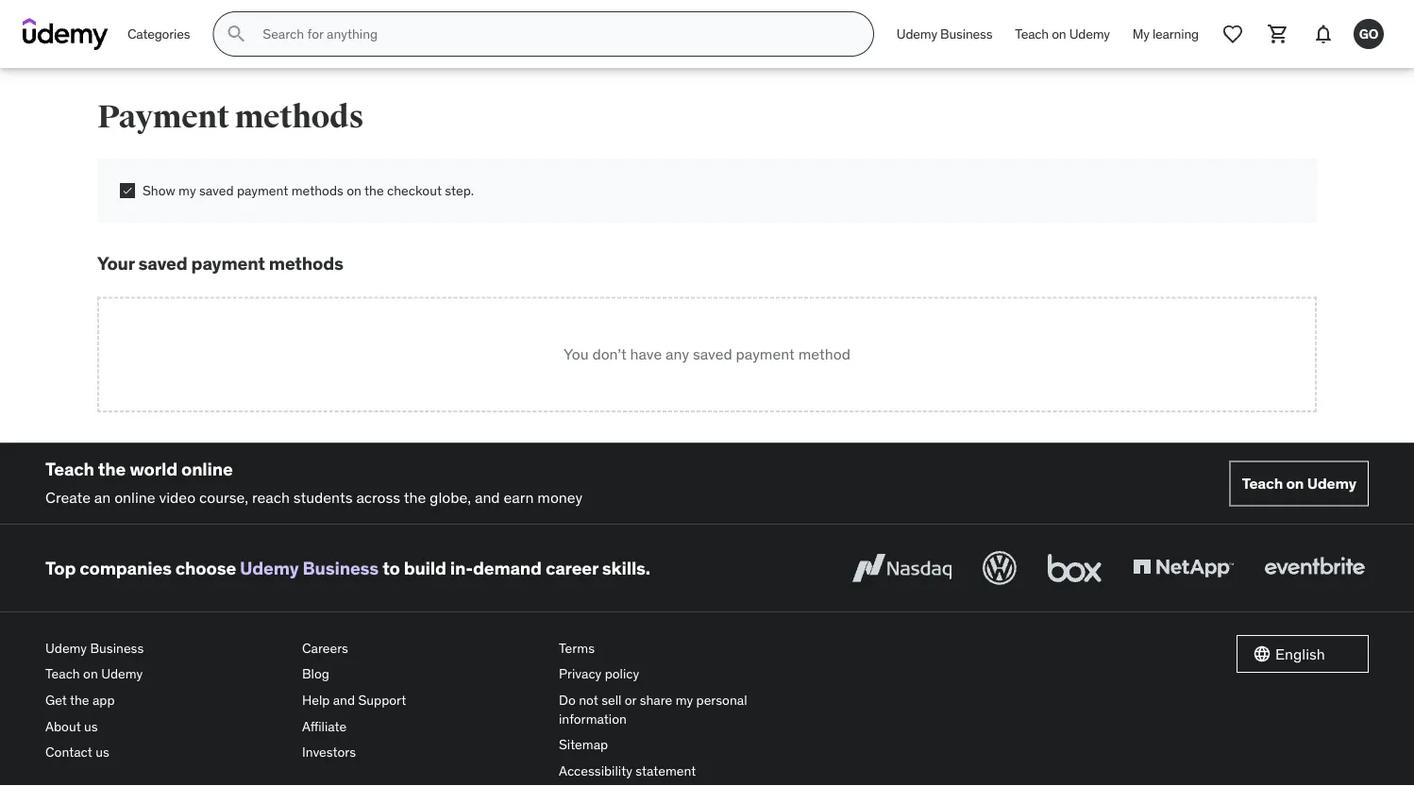 Task type: vqa. For each thing, say whether or not it's contained in the screenshot.
how
no



Task type: locate. For each thing, give the bounding box(es) containing it.
categories
[[127, 25, 190, 42]]

saved
[[199, 182, 234, 199], [138, 252, 187, 274], [693, 344, 732, 364]]

my down privacy policy "link"
[[676, 692, 693, 709]]

investors
[[302, 744, 356, 761]]

0 horizontal spatial business
[[90, 640, 144, 657]]

0 horizontal spatial and
[[333, 692, 355, 709]]

companies
[[80, 557, 172, 579]]

an
[[94, 488, 111, 507]]

0 vertical spatial and
[[475, 488, 500, 507]]

0 vertical spatial udemy business link
[[885, 11, 1004, 57]]

0 vertical spatial business
[[940, 25, 992, 42]]

1 vertical spatial online
[[114, 488, 155, 507]]

reach
[[252, 488, 290, 507]]

on up app at the bottom of page
[[83, 666, 98, 683]]

my inside terms privacy policy do not sell or share my personal information sitemap accessibility statement
[[676, 692, 693, 709]]

and right help
[[333, 692, 355, 709]]

teach the world online create an online video course, reach students across the globe, and earn money
[[45, 458, 583, 507]]

sitemap link
[[559, 732, 800, 758]]

contact us link
[[45, 739, 287, 766]]

any
[[666, 344, 689, 364]]

teach on udemy link
[[1004, 11, 1121, 57], [1230, 461, 1369, 506], [45, 661, 287, 687]]

to
[[382, 557, 400, 579]]

2 horizontal spatial business
[[940, 25, 992, 42]]

saved right your
[[138, 252, 187, 274]]

payment
[[237, 182, 288, 199], [191, 252, 265, 274], [736, 344, 795, 364]]

0 vertical spatial teach on udemy
[[1015, 25, 1110, 42]]

2 vertical spatial saved
[[693, 344, 732, 364]]

udemy business teach on udemy get the app about us contact us
[[45, 640, 144, 761]]

your saved payment methods
[[97, 252, 343, 274]]

across
[[356, 488, 400, 507]]

1 vertical spatial methods
[[291, 182, 343, 199]]

do not sell or share my personal information button
[[559, 687, 800, 732]]

and left earn
[[475, 488, 500, 507]]

build
[[404, 557, 446, 579]]

2 vertical spatial payment
[[736, 344, 795, 364]]

teach on udemy left my
[[1015, 25, 1110, 42]]

you don't have any saved payment method
[[564, 344, 850, 364]]

business inside udemy business teach on udemy get the app about us contact us
[[90, 640, 144, 657]]

on
[[1052, 25, 1066, 42], [347, 182, 362, 199], [1286, 474, 1304, 493], [83, 666, 98, 683]]

business
[[940, 25, 992, 42], [303, 557, 379, 579], [90, 640, 144, 657]]

0 vertical spatial teach on udemy link
[[1004, 11, 1121, 57]]

1 vertical spatial saved
[[138, 252, 187, 274]]

2 horizontal spatial saved
[[693, 344, 732, 364]]

teach on udemy link up about us link
[[45, 661, 287, 687]]

step.
[[445, 182, 474, 199]]

xsmall image
[[120, 183, 135, 198]]

and
[[475, 488, 500, 507], [333, 692, 355, 709]]

nasdaq image
[[848, 547, 956, 589]]

us
[[84, 718, 98, 735], [96, 744, 109, 761]]

teach on udemy
[[1015, 25, 1110, 42], [1242, 474, 1357, 493]]

get the app link
[[45, 687, 287, 713]]

1 horizontal spatial and
[[475, 488, 500, 507]]

your
[[97, 252, 135, 274]]

online right an at the left
[[114, 488, 155, 507]]

privacy policy link
[[559, 661, 800, 687]]

money
[[537, 488, 583, 507]]

blog
[[302, 666, 329, 683]]

learning
[[1153, 25, 1199, 42]]

methods
[[235, 97, 364, 136], [291, 182, 343, 199], [269, 252, 343, 274]]

0 horizontal spatial teach on udemy
[[1015, 25, 1110, 42]]

my right show at the top
[[178, 182, 196, 199]]

teach
[[1015, 25, 1049, 42], [45, 458, 94, 480], [1242, 474, 1283, 493], [45, 666, 80, 683]]

1 vertical spatial teach on udemy
[[1242, 474, 1357, 493]]

video
[[159, 488, 195, 507]]

udemy business link
[[885, 11, 1004, 57], [240, 557, 379, 579], [45, 635, 287, 661]]

udemy
[[897, 25, 937, 42], [1069, 25, 1110, 42], [1307, 474, 1357, 493], [240, 557, 299, 579], [45, 640, 87, 657], [101, 666, 143, 683]]

1 horizontal spatial business
[[303, 557, 379, 579]]

business for udemy business teach on udemy get the app about us contact us
[[90, 640, 144, 657]]

accessibility statement link
[[559, 758, 800, 784]]

us right about
[[84, 718, 98, 735]]

1 vertical spatial my
[[676, 692, 693, 709]]

udemy image
[[23, 18, 109, 50]]

teach on udemy link left my
[[1004, 11, 1121, 57]]

1 horizontal spatial online
[[181, 458, 233, 480]]

saved right any
[[693, 344, 732, 364]]

or
[[625, 692, 637, 709]]

my
[[178, 182, 196, 199], [676, 692, 693, 709]]

app
[[92, 692, 115, 709]]

online up course,
[[181, 458, 233, 480]]

statement
[[636, 762, 696, 779]]

the
[[364, 182, 384, 199], [98, 458, 126, 480], [404, 488, 426, 507], [70, 692, 89, 709]]

box image
[[1043, 547, 1106, 589]]

careers link
[[302, 635, 544, 661]]

0 horizontal spatial my
[[178, 182, 196, 199]]

show
[[143, 182, 175, 199]]

eventbrite image
[[1260, 547, 1369, 589]]

privacy
[[559, 666, 602, 683]]

0 horizontal spatial saved
[[138, 252, 187, 274]]

teach on udemy link up "eventbrite" image on the right bottom
[[1230, 461, 1369, 506]]

do
[[559, 692, 576, 709]]

checkout
[[387, 182, 442, 199]]

2 vertical spatial business
[[90, 640, 144, 657]]

1 horizontal spatial my
[[676, 692, 693, 709]]

1 horizontal spatial teach on udemy
[[1242, 474, 1357, 493]]

sell
[[601, 692, 622, 709]]

not
[[579, 692, 598, 709]]

globe,
[[430, 488, 471, 507]]

2 vertical spatial udemy business link
[[45, 635, 287, 661]]

saved right show at the top
[[199, 182, 234, 199]]

you
[[564, 344, 589, 364]]

top
[[45, 557, 76, 579]]

Search for anything text field
[[259, 18, 850, 50]]

1 vertical spatial and
[[333, 692, 355, 709]]

careers
[[302, 640, 348, 657]]

submit search image
[[225, 23, 248, 45]]

go
[[1359, 25, 1378, 42]]

blog link
[[302, 661, 544, 687]]

0 vertical spatial online
[[181, 458, 233, 480]]

small image
[[1253, 645, 1272, 664]]

us right contact
[[96, 744, 109, 761]]

the right get
[[70, 692, 89, 709]]

categories button
[[116, 11, 201, 57]]

0 vertical spatial my
[[178, 182, 196, 199]]

2 vertical spatial teach on udemy link
[[45, 661, 287, 687]]

about us link
[[45, 713, 287, 739]]

teach on udemy up "eventbrite" image on the right bottom
[[1242, 474, 1357, 493]]

on left checkout
[[347, 182, 362, 199]]

2 horizontal spatial teach on udemy link
[[1230, 461, 1369, 506]]

terms
[[559, 640, 595, 657]]

1 vertical spatial payment
[[191, 252, 265, 274]]

online
[[181, 458, 233, 480], [114, 488, 155, 507]]

0 vertical spatial saved
[[199, 182, 234, 199]]

method
[[798, 344, 850, 364]]

1 horizontal spatial saved
[[199, 182, 234, 199]]



Task type: describe. For each thing, give the bounding box(es) containing it.
terms privacy policy do not sell or share my personal information sitemap accessibility statement
[[559, 640, 747, 779]]

english button
[[1237, 635, 1369, 673]]

sitemap
[[559, 736, 608, 753]]

information
[[559, 710, 627, 727]]

contact
[[45, 744, 92, 761]]

on left my
[[1052, 25, 1066, 42]]

udemy business
[[897, 25, 992, 42]]

have
[[630, 344, 662, 364]]

the up an at the left
[[98, 458, 126, 480]]

on up "eventbrite" image on the right bottom
[[1286, 474, 1304, 493]]

1 vertical spatial us
[[96, 744, 109, 761]]

help and support link
[[302, 687, 544, 713]]

choose
[[175, 557, 236, 579]]

the inside udemy business teach on udemy get the app about us contact us
[[70, 692, 89, 709]]

and inside careers blog help and support affiliate investors
[[333, 692, 355, 709]]

wishlist image
[[1222, 23, 1244, 45]]

my
[[1133, 25, 1150, 42]]

0 horizontal spatial teach on udemy link
[[45, 661, 287, 687]]

volkswagen image
[[979, 547, 1020, 589]]

1 vertical spatial teach on udemy link
[[1230, 461, 1369, 506]]

demand
[[473, 557, 542, 579]]

teach inside teach the world online create an online video course, reach students across the globe, and earn money
[[45, 458, 94, 480]]

the left globe, in the bottom left of the page
[[404, 488, 426, 507]]

the left checkout
[[364, 182, 384, 199]]

personal
[[696, 692, 747, 709]]

students
[[293, 488, 353, 507]]

terms link
[[559, 635, 800, 661]]

english
[[1275, 644, 1325, 663]]

notifications image
[[1312, 23, 1335, 45]]

skills.
[[602, 557, 650, 579]]

policy
[[605, 666, 639, 683]]

create
[[45, 488, 91, 507]]

investors link
[[302, 739, 544, 766]]

netapp image
[[1129, 547, 1238, 589]]

career
[[546, 557, 598, 579]]

teach inside udemy business teach on udemy get the app about us contact us
[[45, 666, 80, 683]]

shopping cart with 0 items image
[[1267, 23, 1289, 45]]

affiliate
[[302, 718, 347, 735]]

1 horizontal spatial teach on udemy link
[[1004, 11, 1121, 57]]

about
[[45, 718, 81, 735]]

share
[[640, 692, 672, 709]]

1 vertical spatial udemy business link
[[240, 557, 379, 579]]

payment
[[97, 97, 229, 136]]

0 vertical spatial us
[[84, 718, 98, 735]]

2 vertical spatial methods
[[269, 252, 343, 274]]

my learning
[[1133, 25, 1199, 42]]

0 horizontal spatial online
[[114, 488, 155, 507]]

0 vertical spatial methods
[[235, 97, 364, 136]]

don't
[[592, 344, 627, 364]]

go link
[[1346, 11, 1391, 57]]

affiliate link
[[302, 713, 544, 739]]

in-
[[450, 557, 473, 579]]

earn
[[504, 488, 534, 507]]

top companies choose udemy business to build in-demand career skills.
[[45, 557, 650, 579]]

business for udemy business
[[940, 25, 992, 42]]

my learning link
[[1121, 11, 1210, 57]]

course,
[[199, 488, 248, 507]]

support
[[358, 692, 406, 709]]

and inside teach the world online create an online video course, reach students across the globe, and earn money
[[475, 488, 500, 507]]

show my saved payment methods on the checkout step.
[[143, 182, 474, 199]]

1 vertical spatial business
[[303, 557, 379, 579]]

payment methods
[[97, 97, 364, 136]]

help
[[302, 692, 330, 709]]

get
[[45, 692, 67, 709]]

world
[[130, 458, 177, 480]]

accessibility
[[559, 762, 632, 779]]

careers blog help and support affiliate investors
[[302, 640, 406, 761]]

0 vertical spatial payment
[[237, 182, 288, 199]]

on inside udemy business teach on udemy get the app about us contact us
[[83, 666, 98, 683]]



